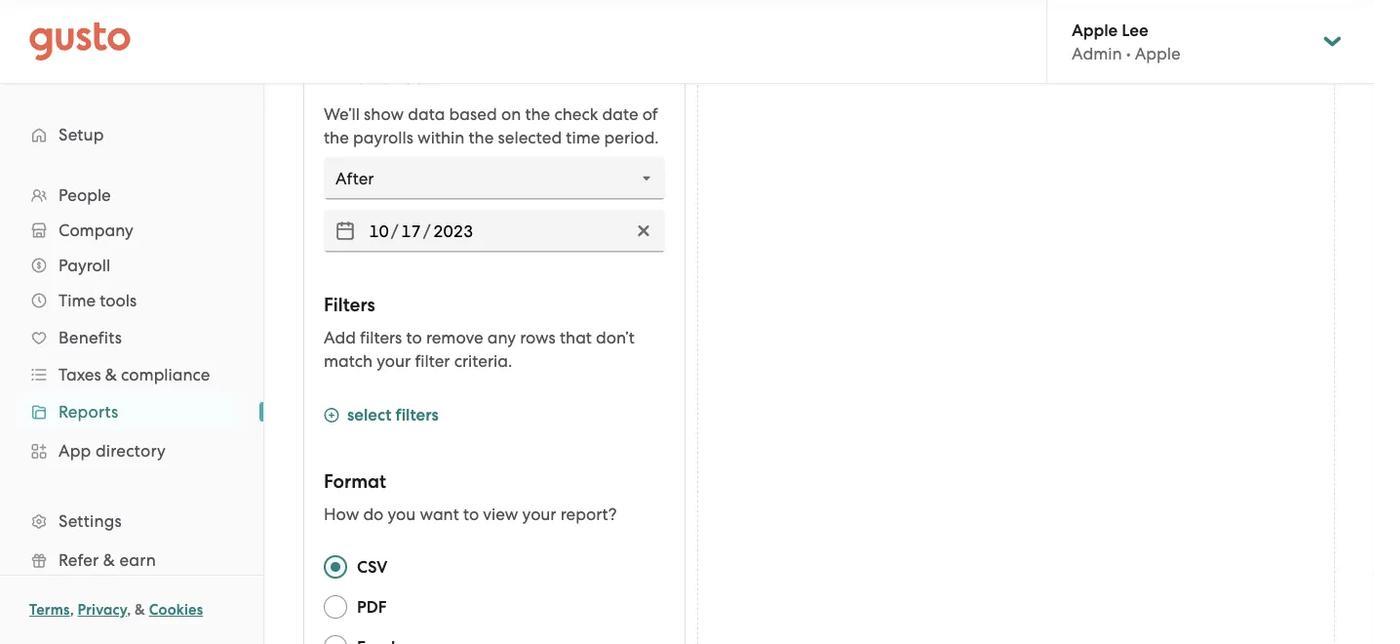 Task type: describe. For each thing, give the bounding box(es) containing it.
criteria.
[[454, 352, 513, 371]]

period.
[[605, 128, 659, 148]]

time period
[[324, 67, 426, 89]]

add
[[324, 328, 356, 348]]

pdf
[[357, 598, 387, 618]]

& for compliance
[[105, 365, 117, 384]]

terms
[[29, 601, 70, 619]]

do
[[363, 505, 384, 525]]

how do you want to view your report?
[[324, 505, 617, 525]]

csv
[[357, 558, 388, 578]]

list containing people
[[0, 178, 263, 644]]

period
[[370, 67, 426, 89]]

company button
[[20, 213, 244, 248]]

2 horizontal spatial the
[[525, 105, 551, 124]]

rows
[[520, 328, 556, 348]]

time for time tools
[[59, 291, 96, 310]]

apple lee admin • apple
[[1072, 20, 1181, 63]]

don't
[[596, 328, 635, 348]]

time
[[566, 128, 601, 148]]

•
[[1127, 44, 1132, 63]]

on
[[502, 105, 521, 124]]

of
[[643, 105, 658, 124]]

payroll button
[[20, 248, 244, 283]]

payroll
[[59, 256, 110, 275]]

app
[[59, 441, 91, 461]]

check
[[555, 105, 599, 124]]

payrolls
[[353, 128, 414, 148]]

2 , from the left
[[127, 601, 131, 619]]

selected
[[498, 128, 562, 148]]

module__icon___go7vc image
[[324, 408, 340, 424]]

1 vertical spatial to
[[463, 505, 479, 525]]

show
[[364, 105, 404, 124]]

PDF radio
[[324, 596, 347, 620]]

people button
[[20, 178, 244, 213]]

we'll
[[324, 105, 360, 124]]

earn
[[119, 550, 156, 570]]

terms link
[[29, 601, 70, 619]]

1 , from the left
[[70, 601, 74, 619]]

your inside add filters to remove any rows that don't match your filter criteria.
[[377, 352, 411, 371]]

taxes
[[59, 365, 101, 384]]

0 vertical spatial apple
[[1072, 20, 1118, 40]]

1 horizontal spatial your
[[523, 505, 557, 525]]

Year (yyyy) field
[[431, 216, 476, 247]]

terms , privacy , & cookies
[[29, 601, 203, 619]]

2 vertical spatial &
[[135, 601, 145, 619]]

privacy
[[78, 601, 127, 619]]

home image
[[29, 22, 131, 61]]

any
[[488, 328, 516, 348]]

privacy link
[[78, 601, 127, 619]]



Task type: vqa. For each thing, say whether or not it's contained in the screenshot.
THE YOUR
yes



Task type: locate. For each thing, give the bounding box(es) containing it.
you
[[388, 505, 416, 525]]

0 horizontal spatial your
[[377, 352, 411, 371]]

filters right select
[[396, 406, 439, 426]]

settings
[[59, 511, 122, 531]]

, left cookies "button"
[[127, 601, 131, 619]]

& left cookies "button"
[[135, 601, 145, 619]]

/ right month (mm) field
[[423, 222, 431, 242]]

filters
[[360, 328, 402, 348], [396, 406, 439, 426]]

benefits link
[[20, 320, 244, 355]]

0 horizontal spatial ,
[[70, 601, 74, 619]]

/ left year (yyyy) field
[[391, 222, 399, 242]]

your left filter on the left of the page
[[377, 352, 411, 371]]

time tools
[[59, 291, 137, 310]]

CSV radio
[[324, 556, 347, 580]]

1 vertical spatial apple
[[1136, 44, 1181, 63]]

0 vertical spatial time
[[324, 67, 366, 89]]

the down based at the left of page
[[469, 128, 494, 148]]

0 vertical spatial to
[[406, 328, 422, 348]]

app directory link
[[20, 433, 244, 468]]

directory
[[96, 441, 166, 461]]

gusto navigation element
[[0, 84, 263, 644]]

& left earn
[[103, 550, 115, 570]]

tools
[[100, 291, 137, 310]]

want
[[420, 505, 459, 525]]

& right taxes
[[105, 365, 117, 384]]

app directory
[[59, 441, 166, 461]]

Month (mm) field
[[367, 216, 391, 247]]

setup
[[59, 125, 104, 144]]

benefits
[[59, 328, 122, 347]]

based
[[449, 105, 497, 124]]

0 vertical spatial your
[[377, 352, 411, 371]]

apple right •
[[1136, 44, 1181, 63]]

filter
[[415, 352, 450, 371]]

add filters to remove any rows that don't match your filter criteria.
[[324, 328, 635, 371]]

time
[[324, 67, 366, 89], [59, 291, 96, 310]]

to
[[406, 328, 422, 348], [463, 505, 479, 525]]

/
[[391, 222, 399, 242], [423, 222, 431, 242]]

1 horizontal spatial time
[[324, 67, 366, 89]]

apple up admin
[[1072, 20, 1118, 40]]

cookies button
[[149, 598, 203, 622]]

filters for add
[[360, 328, 402, 348]]

the
[[525, 105, 551, 124], [324, 128, 349, 148], [469, 128, 494, 148]]

date
[[603, 105, 639, 124]]

1 horizontal spatial to
[[463, 505, 479, 525]]

your
[[377, 352, 411, 371], [523, 505, 557, 525]]

cookies
[[149, 601, 203, 619]]

0 horizontal spatial the
[[324, 128, 349, 148]]

select
[[347, 406, 392, 426]]

lee
[[1123, 20, 1149, 40]]

company
[[59, 221, 133, 240]]

filters up match
[[360, 328, 402, 348]]

remove
[[426, 328, 484, 348]]

reports
[[59, 402, 119, 422]]

select filters
[[347, 406, 439, 426]]

within
[[418, 128, 465, 148]]

1 horizontal spatial the
[[469, 128, 494, 148]]

taxes & compliance
[[59, 365, 210, 384]]

1 vertical spatial &
[[103, 550, 115, 570]]

compliance
[[121, 365, 210, 384]]

time inside dropdown button
[[59, 291, 96, 310]]

0 vertical spatial &
[[105, 365, 117, 384]]

refer & earn
[[59, 550, 156, 570]]

, left the privacy link at the bottom left
[[70, 601, 74, 619]]

refer & earn link
[[20, 543, 244, 578]]

0 horizontal spatial time
[[59, 291, 96, 310]]

the down we'll
[[324, 128, 349, 148]]

time up we'll
[[324, 67, 366, 89]]

admin
[[1072, 44, 1123, 63]]

how
[[324, 505, 359, 525]]

1 horizontal spatial /
[[423, 222, 431, 242]]

&
[[105, 365, 117, 384], [103, 550, 115, 570], [135, 601, 145, 619]]

settings link
[[20, 504, 244, 539]]

Day (dd) field
[[399, 216, 423, 247]]

filters
[[324, 294, 375, 317]]

1 horizontal spatial ,
[[127, 601, 131, 619]]

setup link
[[20, 117, 244, 152]]

1 / from the left
[[391, 222, 399, 242]]

& for earn
[[103, 550, 115, 570]]

& inside dropdown button
[[105, 365, 117, 384]]

,
[[70, 601, 74, 619], [127, 601, 131, 619]]

to inside add filters to remove any rows that don't match your filter criteria.
[[406, 328, 422, 348]]

1 vertical spatial filters
[[396, 406, 439, 426]]

the up the selected on the left top of page
[[525, 105, 551, 124]]

0 horizontal spatial /
[[391, 222, 399, 242]]

data
[[408, 105, 445, 124]]

match
[[324, 352, 373, 371]]

select filters button
[[324, 404, 439, 430]]

refer
[[59, 550, 99, 570]]

0 horizontal spatial apple
[[1072, 20, 1118, 40]]

format
[[324, 471, 387, 494]]

filters inside "button"
[[396, 406, 439, 426]]

reports link
[[20, 394, 244, 429]]

that
[[560, 328, 592, 348]]

0 horizontal spatial to
[[406, 328, 422, 348]]

view
[[483, 505, 519, 525]]

filters inside add filters to remove any rows that don't match your filter criteria.
[[360, 328, 402, 348]]

time for time period
[[324, 67, 366, 89]]

to up filter on the left of the page
[[406, 328, 422, 348]]

we'll show data based on the check date of the payrolls within the selected time period.
[[324, 105, 659, 148]]

list
[[0, 178, 263, 644]]

report?
[[561, 505, 617, 525]]

apple
[[1072, 20, 1118, 40], [1136, 44, 1181, 63]]

to left view
[[463, 505, 479, 525]]

your right view
[[523, 505, 557, 525]]

1 vertical spatial your
[[523, 505, 557, 525]]

time tools button
[[20, 283, 244, 318]]

0 vertical spatial filters
[[360, 328, 402, 348]]

filters for select
[[396, 406, 439, 426]]

time down payroll
[[59, 291, 96, 310]]

1 horizontal spatial apple
[[1136, 44, 1181, 63]]

2 / from the left
[[423, 222, 431, 242]]

1 vertical spatial time
[[59, 291, 96, 310]]

taxes & compliance button
[[20, 357, 244, 392]]

people
[[59, 185, 111, 205]]



